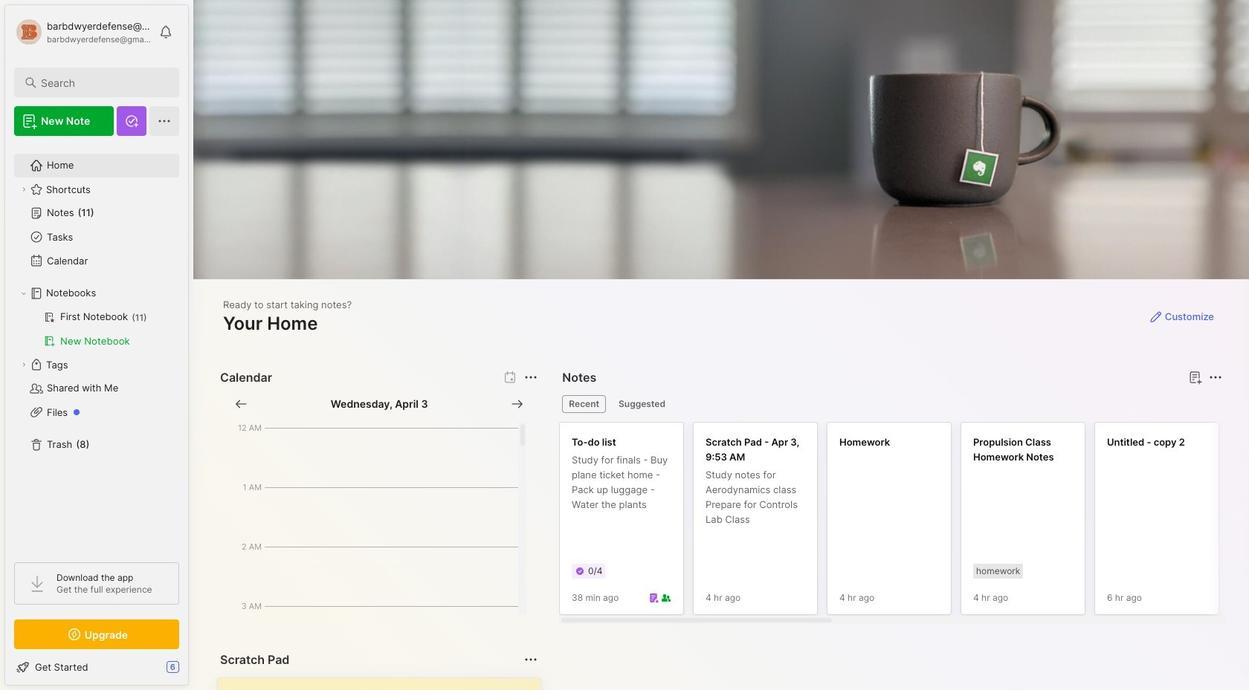 Task type: locate. For each thing, give the bounding box(es) containing it.
0 horizontal spatial tab
[[562, 396, 606, 413]]

tab list
[[562, 396, 1220, 413]]

group
[[14, 306, 178, 353]]

0 horizontal spatial more actions image
[[522, 369, 540, 387]]

expand tags image
[[19, 361, 28, 370]]

click to collapse image
[[188, 663, 199, 681]]

tree
[[5, 145, 188, 550]]

2 tab from the left
[[612, 396, 672, 413]]

tab
[[562, 396, 606, 413], [612, 396, 672, 413]]

Start writing… text field
[[230, 679, 540, 691]]

expand notebooks image
[[19, 289, 28, 298]]

None search field
[[41, 74, 166, 91]]

1 horizontal spatial tab
[[612, 396, 672, 413]]

Account field
[[14, 17, 152, 47]]

1 horizontal spatial more actions image
[[1207, 369, 1225, 387]]

more actions image
[[522, 651, 540, 669]]

row group
[[559, 422, 1249, 625]]

Help and Learning task checklist field
[[5, 656, 188, 680]]

More actions field
[[521, 367, 542, 388], [1205, 367, 1226, 388], [521, 650, 542, 671]]

more actions image
[[522, 369, 540, 387], [1207, 369, 1225, 387]]



Task type: describe. For each thing, give the bounding box(es) containing it.
1 tab from the left
[[562, 396, 606, 413]]

none search field inside main element
[[41, 74, 166, 91]]

Choose date to view field
[[331, 397, 428, 412]]

main element
[[0, 0, 193, 691]]

2 more actions image from the left
[[1207, 369, 1225, 387]]

group inside tree
[[14, 306, 178, 353]]

1 more actions image from the left
[[522, 369, 540, 387]]

Search text field
[[41, 76, 166, 90]]

tree inside main element
[[5, 145, 188, 550]]



Task type: vqa. For each thing, say whether or not it's contained in the screenshot.
Main element
yes



